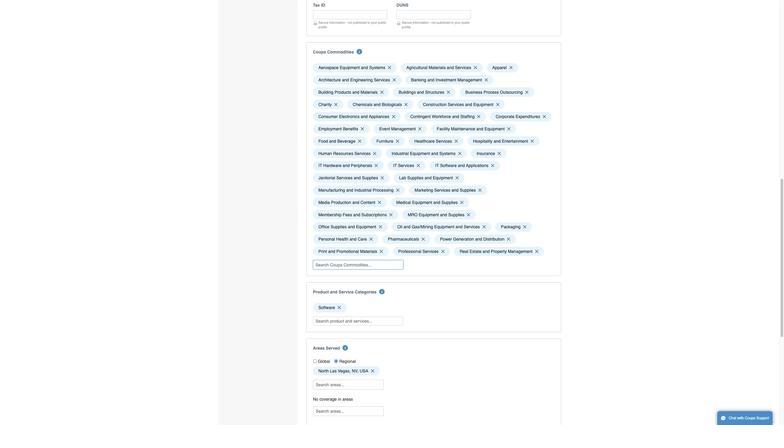 Task type: describe. For each thing, give the bounding box(es) containing it.
hospitality and entertainment
[[473, 139, 529, 144]]

1 horizontal spatial software
[[440, 164, 457, 168]]

- for duns
[[430, 21, 431, 24]]

and left 'service'
[[330, 290, 338, 295]]

power
[[440, 237, 452, 242]]

and down the healthcare services option
[[432, 151, 439, 156]]

membership
[[319, 213, 342, 218]]

profile for tax id
[[319, 25, 327, 29]]

profile for duns
[[402, 25, 411, 29]]

0 vertical spatial management
[[458, 78, 482, 82]]

coupa inside button
[[746, 417, 756, 421]]

secure for tax id
[[319, 21, 329, 24]]

agricultural materials and services option
[[401, 63, 483, 72]]

power generation and distribution
[[440, 237, 505, 242]]

workforce
[[432, 114, 451, 119]]

oil and gas/mining equipment and services option
[[392, 223, 492, 232]]

your for duns
[[455, 21, 461, 24]]

services inside oil and gas/mining equipment and services option
[[464, 225, 480, 230]]

services inside it services option
[[398, 164, 415, 168]]

it hardware and peripherals option
[[313, 161, 384, 171]]

process
[[484, 90, 499, 95]]

maintenance
[[451, 127, 476, 132]]

materials for building products and materials
[[361, 90, 378, 95]]

professional services option
[[393, 247, 450, 257]]

janitorial
[[319, 176, 336, 181]]

it services option
[[388, 161, 426, 171]]

and up marketing
[[425, 176, 432, 181]]

oil and gas/mining equipment and services
[[398, 225, 480, 230]]

1 vertical spatial software
[[319, 306, 335, 311]]

global
[[318, 360, 330, 364]]

beverage
[[338, 139, 356, 144]]

contingent
[[411, 114, 431, 119]]

additional information image
[[357, 49, 362, 54]]

supplies for marketing services and supplies
[[460, 188, 476, 193]]

print
[[319, 250, 327, 254]]

resources
[[333, 151, 354, 156]]

supplies for medical equipment and supplies
[[442, 200, 458, 205]]

apparel option
[[487, 63, 519, 72]]

products
[[335, 90, 351, 95]]

equipment up care
[[356, 225, 377, 230]]

entertainment
[[502, 139, 529, 144]]

selected list box for coupa commodities
[[311, 62, 557, 258]]

coupa commodities
[[313, 50, 354, 54]]

media production and content
[[319, 200, 376, 205]]

facility
[[437, 127, 450, 132]]

it hardware and peripherals
[[319, 164, 372, 168]]

to for tax id
[[368, 21, 370, 24]]

tax
[[313, 3, 320, 7]]

areas
[[343, 398, 353, 402]]

chemicals and biologicals option
[[348, 100, 414, 109]]

peripherals
[[351, 164, 372, 168]]

north
[[319, 369, 329, 374]]

Search Coupa Commodities... field
[[313, 261, 404, 270]]

north las vegas, nv, usa
[[319, 369, 369, 374]]

equipment inside option
[[474, 102, 494, 107]]

processing
[[373, 188, 394, 193]]

no coverage in areas
[[313, 398, 353, 402]]

coverage
[[320, 398, 337, 402]]

oil
[[398, 225, 403, 230]]

public for tax id
[[378, 21, 387, 24]]

buildings and structures option
[[394, 88, 456, 97]]

services inside the healthcare services option
[[436, 139, 452, 144]]

and left content
[[353, 200, 360, 205]]

product
[[313, 290, 329, 295]]

DUNS text field
[[397, 10, 471, 19]]

published for duns
[[437, 21, 451, 24]]

materials inside agricultural materials and services option
[[429, 65, 446, 70]]

facility maintenance and equipment
[[437, 127, 505, 132]]

and up generation
[[456, 225, 463, 230]]

content
[[361, 200, 376, 205]]

industrial equipment and systems option
[[387, 149, 467, 158]]

industrial inside manufacturing and industrial processing option
[[355, 188, 372, 193]]

gas/mining
[[412, 225, 433, 230]]

human resources services option
[[313, 149, 382, 158]]

supplies for mro equipment and supplies
[[449, 213, 465, 218]]

and down chemicals
[[361, 114, 368, 119]]

furniture
[[377, 139, 394, 144]]

and up mro equipment and supplies
[[434, 200, 441, 205]]

personal health and care option
[[313, 235, 379, 244]]

office supplies and equipment option
[[313, 223, 388, 232]]

and down architecture and engineering services option
[[353, 90, 360, 95]]

healthcare
[[415, 139, 435, 144]]

0 horizontal spatial management
[[392, 127, 416, 132]]

outsourcing
[[500, 90, 523, 95]]

las
[[330, 369, 337, 374]]

and up hospitality
[[477, 127, 484, 132]]

aerospace equipment and systems
[[319, 65, 386, 70]]

food and beverage
[[319, 139, 356, 144]]

charity option
[[313, 100, 343, 109]]

mro
[[408, 213, 418, 218]]

regional
[[340, 360, 356, 364]]

and right banking
[[428, 78, 435, 82]]

consumer electronics and appliances option
[[313, 112, 401, 122]]

employment benefits
[[319, 127, 359, 132]]

human resources services
[[319, 151, 371, 156]]

biologicals
[[382, 102, 402, 107]]

marketing services and supplies option
[[409, 186, 488, 195]]

equipment up power
[[435, 225, 455, 230]]

chemicals and biologicals
[[353, 102, 402, 107]]

estate
[[470, 250, 482, 254]]

your for tax id
[[371, 21, 377, 24]]

and left applications
[[458, 164, 465, 168]]

served
[[326, 347, 340, 351]]

health
[[336, 237, 349, 242]]

tax id
[[313, 3, 326, 7]]

construction services and equipment
[[423, 102, 494, 107]]

services inside human resources services option
[[355, 151, 371, 156]]

applications
[[466, 164, 489, 168]]

it for it services
[[394, 164, 397, 168]]

packaging
[[501, 225, 521, 230]]

buildings
[[399, 90, 416, 95]]

membership fees and subscriptions option
[[313, 210, 398, 220]]

and up oil and gas/mining equipment and services option
[[440, 213, 448, 218]]

appliances
[[369, 114, 390, 119]]

food and beverage option
[[313, 137, 367, 146]]

mro equipment and supplies
[[408, 213, 465, 218]]

not for tax id
[[348, 21, 353, 24]]

lab supplies and equipment option
[[394, 174, 465, 183]]

equipment down marketing
[[412, 200, 433, 205]]

employment
[[319, 127, 342, 132]]

contingent workforce and staffing option
[[405, 112, 486, 122]]

service
[[339, 290, 354, 295]]

print and promotional materials option
[[313, 247, 389, 257]]

manufacturing and industrial processing option
[[313, 186, 405, 195]]

media
[[319, 200, 330, 205]]

id
[[321, 3, 326, 7]]

media production and content option
[[313, 198, 387, 207]]

and down banking
[[417, 90, 424, 95]]

healthcare services
[[415, 139, 452, 144]]

equipment inside option
[[410, 151, 430, 156]]

banking
[[411, 78, 427, 82]]

medical equipment and supplies
[[397, 200, 458, 205]]

personal health and care
[[319, 237, 367, 242]]

it for it hardware and peripherals
[[319, 164, 322, 168]]

marketing
[[415, 188, 433, 193]]

Search areas... text field
[[314, 381, 383, 390]]

buildings and structures
[[399, 90, 445, 95]]

production
[[331, 200, 351, 205]]

and right food
[[329, 139, 337, 144]]

lab
[[399, 176, 407, 181]]

equipment up marketing services and supplies
[[433, 176, 453, 181]]

nv,
[[352, 369, 359, 374]]

membership fees and subscriptions
[[319, 213, 387, 218]]

chemicals
[[353, 102, 373, 107]]



Task type: vqa. For each thing, say whether or not it's contained in the screenshot.
the 'areas' at left
yes



Task type: locate. For each thing, give the bounding box(es) containing it.
real estate and property management
[[460, 250, 533, 254]]

1 published from the left
[[353, 21, 367, 24]]

equipment up "architecture and engineering services"
[[340, 65, 360, 70]]

systems for industrial equipment and systems
[[440, 151, 456, 156]]

furniture option
[[371, 137, 405, 146]]

secure information - not published to your public profile for tax id
[[319, 21, 387, 29]]

public for duns
[[462, 21, 470, 24]]

architecture and engineering services
[[319, 78, 390, 82]]

and up 'building products and materials'
[[342, 78, 349, 82]]

1 your from the left
[[371, 21, 377, 24]]

insurance option
[[472, 149, 507, 158]]

janitorial services and supplies option
[[313, 174, 390, 183]]

and right hospitality
[[494, 139, 501, 144]]

additional information image for product and service categories
[[380, 290, 385, 295]]

services right engineering
[[374, 78, 390, 82]]

manufacturing
[[319, 188, 345, 193]]

services inside janitorial services and supplies option
[[337, 176, 353, 181]]

distribution
[[484, 237, 505, 242]]

services down facility
[[436, 139, 452, 144]]

2 horizontal spatial it
[[436, 164, 439, 168]]

systems inside option
[[370, 65, 386, 70]]

janitorial services and supplies
[[319, 176, 378, 181]]

supplies up oil and gas/mining equipment and services option
[[449, 213, 465, 218]]

print and promotional materials
[[319, 250, 377, 254]]

event management option
[[374, 125, 428, 134]]

consumer
[[319, 114, 338, 119]]

event
[[380, 127, 390, 132]]

0 horizontal spatial not
[[348, 21, 353, 24]]

professional services
[[399, 250, 439, 254]]

your down duns text box
[[455, 21, 461, 24]]

facility maintenance and equipment option
[[432, 125, 517, 134]]

systems
[[370, 65, 386, 70], [440, 151, 456, 156]]

software down product
[[319, 306, 335, 311]]

services right professional
[[423, 250, 439, 254]]

information
[[330, 21, 345, 24], [413, 21, 429, 24]]

2 public from the left
[[462, 21, 470, 24]]

1 vertical spatial industrial
[[355, 188, 372, 193]]

real
[[460, 250, 469, 254]]

information for tax id
[[330, 21, 345, 24]]

0 vertical spatial systems
[[370, 65, 386, 70]]

it for it software and applications
[[436, 164, 439, 168]]

not down tax id text box
[[348, 21, 353, 24]]

areas
[[313, 347, 325, 351]]

materials for print and promotional materials
[[360, 250, 377, 254]]

banking and investment management
[[411, 78, 482, 82]]

services up banking and investment management option
[[455, 65, 472, 70]]

medical
[[397, 200, 411, 205]]

architecture and engineering services option
[[313, 75, 402, 85]]

business
[[466, 90, 483, 95]]

selected list box containing software
[[311, 302, 557, 314]]

systems down the healthcare services option
[[440, 151, 456, 156]]

secure information - not published to your public profile down duns text box
[[402, 21, 470, 29]]

materials inside print and promotional materials option
[[360, 250, 377, 254]]

management
[[458, 78, 482, 82], [392, 127, 416, 132], [508, 250, 533, 254]]

1 horizontal spatial industrial
[[392, 151, 409, 156]]

no
[[313, 398, 319, 402]]

coupa up aerospace
[[313, 50, 326, 54]]

management right property at the right bottom
[[508, 250, 533, 254]]

office supplies and equipment
[[319, 225, 377, 230]]

2 to from the left
[[451, 21, 454, 24]]

1 horizontal spatial -
[[430, 21, 431, 24]]

business process outsourcing
[[466, 90, 523, 95]]

0 horizontal spatial software
[[319, 306, 335, 311]]

food
[[319, 139, 328, 144]]

duns
[[397, 3, 409, 7]]

0 vertical spatial industrial
[[392, 151, 409, 156]]

systems inside option
[[440, 151, 456, 156]]

it software and applications
[[436, 164, 489, 168]]

0 horizontal spatial secure information - not published to your public profile
[[319, 21, 387, 29]]

categories
[[355, 290, 377, 295]]

and right print
[[329, 250, 336, 254]]

and right fees
[[354, 213, 361, 218]]

commodities
[[327, 50, 354, 54]]

human
[[319, 151, 332, 156]]

0 horizontal spatial it
[[319, 164, 322, 168]]

1 - from the left
[[346, 21, 347, 24]]

software
[[440, 164, 457, 168], [319, 306, 335, 311]]

0 horizontal spatial published
[[353, 21, 367, 24]]

0 vertical spatial materials
[[429, 65, 446, 70]]

systems for aerospace equipment and systems
[[370, 65, 386, 70]]

- down duns text box
[[430, 21, 431, 24]]

secure down id
[[319, 21, 329, 24]]

materials up chemicals
[[361, 90, 378, 95]]

0 horizontal spatial -
[[346, 21, 347, 24]]

to down tax id text box
[[368, 21, 370, 24]]

real estate and property management option
[[455, 247, 544, 257]]

0 horizontal spatial to
[[368, 21, 370, 24]]

0 horizontal spatial public
[[378, 21, 387, 24]]

None radio
[[335, 360, 338, 364]]

1 vertical spatial additional information image
[[343, 346, 348, 351]]

2 published from the left
[[437, 21, 451, 24]]

construction
[[423, 102, 447, 107]]

0 horizontal spatial industrial
[[355, 188, 372, 193]]

0 vertical spatial selected list box
[[311, 62, 557, 258]]

software option
[[313, 304, 347, 313]]

services up "contingent workforce and staffing" option
[[448, 102, 464, 107]]

subscriptions
[[362, 213, 387, 218]]

1 vertical spatial selected list box
[[311, 302, 557, 314]]

2 your from the left
[[455, 21, 461, 24]]

1 secure from the left
[[319, 21, 329, 24]]

published for tax id
[[353, 21, 367, 24]]

1 horizontal spatial secure information - not published to your public profile
[[402, 21, 470, 29]]

apparel
[[493, 65, 507, 70]]

secure information - not published to your public profile for duns
[[402, 21, 470, 29]]

1 vertical spatial coupa
[[746, 417, 756, 421]]

1 horizontal spatial additional information image
[[380, 290, 385, 295]]

services up lab on the right top of page
[[398, 164, 415, 168]]

materials inside "building products and materials" option
[[361, 90, 378, 95]]

fees
[[343, 213, 352, 218]]

selected list box for product and service categories
[[311, 302, 557, 314]]

lab supplies and equipment
[[399, 176, 453, 181]]

services inside professional services option
[[423, 250, 439, 254]]

1 horizontal spatial information
[[413, 21, 429, 24]]

information for duns
[[413, 21, 429, 24]]

coupa right with at right
[[746, 417, 756, 421]]

additional information image right "served" on the left bottom of page
[[343, 346, 348, 351]]

management up the business
[[458, 78, 482, 82]]

2 secure information - not published to your public profile from the left
[[402, 21, 470, 29]]

aerospace equipment and systems option
[[313, 63, 397, 72]]

-
[[346, 21, 347, 24], [430, 21, 431, 24]]

3 it from the left
[[436, 164, 439, 168]]

and up manufacturing and industrial processing
[[354, 176, 361, 181]]

Tax ID text field
[[313, 10, 388, 19]]

equipment down process
[[474, 102, 494, 107]]

industrial equipment and systems
[[392, 151, 456, 156]]

and up engineering
[[361, 65, 368, 70]]

services down it hardware and peripherals
[[337, 176, 353, 181]]

business process outsourcing option
[[460, 88, 535, 97]]

1 horizontal spatial coupa
[[746, 417, 756, 421]]

care
[[358, 237, 367, 242]]

chat with coupa support
[[729, 417, 770, 421]]

office
[[319, 225, 330, 230]]

2 profile from the left
[[402, 25, 411, 29]]

1 it from the left
[[319, 164, 322, 168]]

staffing
[[461, 114, 475, 119]]

pharmaceuticals
[[388, 237, 419, 242]]

- for tax id
[[346, 21, 347, 24]]

services inside marketing services and supplies option
[[435, 188, 451, 193]]

industrial inside industrial equipment and systems option
[[392, 151, 409, 156]]

1 not from the left
[[348, 21, 353, 24]]

to for duns
[[451, 21, 454, 24]]

Search areas... text field
[[314, 408, 383, 417]]

published down tax id text box
[[353, 21, 367, 24]]

1 public from the left
[[378, 21, 387, 24]]

1 vertical spatial materials
[[361, 90, 378, 95]]

services inside agricultural materials and services option
[[455, 65, 472, 70]]

information down tax id text box
[[330, 21, 345, 24]]

additional information image
[[380, 290, 385, 295], [343, 346, 348, 351]]

secure for duns
[[402, 21, 412, 24]]

and up media production and content option
[[347, 188, 354, 193]]

Search product and services... field
[[313, 317, 404, 326]]

profile down 'duns'
[[402, 25, 411, 29]]

and down membership fees and subscriptions
[[348, 225, 355, 230]]

industrial up content
[[355, 188, 372, 193]]

property
[[491, 250, 507, 254]]

banking and investment management option
[[406, 75, 494, 85]]

equipment up "hospitality and entertainment"
[[485, 127, 505, 132]]

engineering
[[351, 78, 373, 82]]

secure information - not published to your public profile down tax id text box
[[319, 21, 387, 29]]

1 profile from the left
[[319, 25, 327, 29]]

additional information image for areas served
[[343, 346, 348, 351]]

industrial up it services
[[392, 151, 409, 156]]

construction services and equipment option
[[418, 100, 505, 109]]

secure information - not published to your public profile
[[319, 21, 387, 29], [402, 21, 470, 29]]

it software and applications option
[[430, 161, 500, 171]]

supplies down peripherals at the top of page
[[362, 176, 378, 181]]

building products and materials option
[[313, 88, 389, 97]]

1 horizontal spatial not
[[432, 21, 436, 24]]

2 it from the left
[[394, 164, 397, 168]]

it down 'furniture' option
[[394, 164, 397, 168]]

1 to from the left
[[368, 21, 370, 24]]

0 horizontal spatial secure
[[319, 21, 329, 24]]

2 information from the left
[[413, 21, 429, 24]]

1 vertical spatial management
[[392, 127, 416, 132]]

1 horizontal spatial it
[[394, 164, 397, 168]]

selected list box
[[311, 62, 557, 258], [311, 302, 557, 314]]

supplies up health
[[331, 225, 347, 230]]

0 vertical spatial software
[[440, 164, 457, 168]]

None radio
[[313, 360, 317, 364]]

2 not from the left
[[432, 21, 436, 24]]

it up the lab supplies and equipment option
[[436, 164, 439, 168]]

and right estate on the bottom right of page
[[483, 250, 490, 254]]

promotional
[[337, 250, 359, 254]]

it services
[[394, 164, 415, 168]]

services inside architecture and engineering services option
[[374, 78, 390, 82]]

personal
[[319, 237, 335, 242]]

2 - from the left
[[430, 21, 431, 24]]

0 vertical spatial coupa
[[313, 50, 326, 54]]

north las vegas, nv, usa option
[[313, 367, 380, 376]]

mro equipment and supplies option
[[403, 210, 476, 220]]

published
[[353, 21, 367, 24], [437, 21, 451, 24]]

1 horizontal spatial to
[[451, 21, 454, 24]]

and left staffing
[[453, 114, 460, 119]]

and inside option
[[466, 102, 473, 107]]

1 horizontal spatial published
[[437, 21, 451, 24]]

secure down 'duns'
[[402, 21, 412, 24]]

systems up engineering
[[370, 65, 386, 70]]

hospitality and entertainment option
[[468, 137, 540, 146]]

2 vertical spatial management
[[508, 250, 533, 254]]

usa
[[360, 369, 369, 374]]

1 horizontal spatial public
[[462, 21, 470, 24]]

1 horizontal spatial management
[[458, 78, 482, 82]]

published down duns text box
[[437, 21, 451, 24]]

0 vertical spatial additional information image
[[380, 290, 385, 295]]

generation
[[454, 237, 474, 242]]

packaging option
[[496, 223, 532, 232]]

and down the it software and applications
[[452, 188, 459, 193]]

services up power generation and distribution
[[464, 225, 480, 230]]

0 horizontal spatial systems
[[370, 65, 386, 70]]

your
[[371, 21, 377, 24], [455, 21, 461, 24]]

profile
[[319, 25, 327, 29], [402, 25, 411, 29]]

power generation and distribution option
[[435, 235, 516, 244]]

2 vertical spatial materials
[[360, 250, 377, 254]]

1 horizontal spatial profile
[[402, 25, 411, 29]]

and up banking and investment management option
[[447, 65, 454, 70]]

and up appliances
[[374, 102, 381, 107]]

1 selected list box from the top
[[311, 62, 557, 258]]

structures
[[425, 90, 445, 95]]

professional
[[399, 250, 422, 254]]

and
[[361, 65, 368, 70], [447, 65, 454, 70], [342, 78, 349, 82], [428, 78, 435, 82], [353, 90, 360, 95], [417, 90, 424, 95], [374, 102, 381, 107], [466, 102, 473, 107], [361, 114, 368, 119], [453, 114, 460, 119], [477, 127, 484, 132], [329, 139, 337, 144], [494, 139, 501, 144], [432, 151, 439, 156], [343, 164, 350, 168], [458, 164, 465, 168], [354, 176, 361, 181], [425, 176, 432, 181], [347, 188, 354, 193], [452, 188, 459, 193], [353, 200, 360, 205], [434, 200, 441, 205], [354, 213, 361, 218], [440, 213, 448, 218], [348, 225, 355, 230], [404, 225, 411, 230], [456, 225, 463, 230], [350, 237, 357, 242], [476, 237, 483, 242], [329, 250, 336, 254], [483, 250, 490, 254], [330, 290, 338, 295]]

1 horizontal spatial secure
[[402, 21, 412, 24]]

2 horizontal spatial management
[[508, 250, 533, 254]]

equipment down healthcare
[[410, 151, 430, 156]]

0 horizontal spatial additional information image
[[343, 346, 348, 351]]

and left care
[[350, 237, 357, 242]]

building
[[319, 90, 334, 95]]

hardware
[[324, 164, 342, 168]]

your down tax id text box
[[371, 21, 377, 24]]

materials
[[429, 65, 446, 70], [361, 90, 378, 95], [360, 250, 377, 254]]

not for duns
[[432, 21, 436, 24]]

1 vertical spatial systems
[[440, 151, 456, 156]]

aerospace
[[319, 65, 339, 70]]

selected list box containing aerospace equipment and systems
[[311, 62, 557, 258]]

management right event
[[392, 127, 416, 132]]

employment benefits option
[[313, 125, 370, 134]]

it left hardware
[[319, 164, 322, 168]]

hospitality
[[473, 139, 493, 144]]

coupa
[[313, 50, 326, 54], [746, 417, 756, 421]]

and down human resources services option
[[343, 164, 350, 168]]

selected areas list box
[[311, 366, 557, 378]]

not down duns text box
[[432, 21, 436, 24]]

vegas,
[[338, 369, 351, 374]]

industrial
[[392, 151, 409, 156], [355, 188, 372, 193]]

benefits
[[343, 127, 359, 132]]

services up medical equipment and supplies option
[[435, 188, 451, 193]]

supplies for janitorial services and supplies
[[362, 176, 378, 181]]

1 information from the left
[[330, 21, 345, 24]]

not
[[348, 21, 353, 24], [432, 21, 436, 24]]

healthcare services option
[[409, 137, 464, 146]]

manufacturing and industrial processing
[[319, 188, 394, 193]]

services inside the construction services and equipment option
[[448, 102, 464, 107]]

0 horizontal spatial information
[[330, 21, 345, 24]]

to down duns text box
[[451, 21, 454, 24]]

agricultural
[[407, 65, 428, 70]]

1 horizontal spatial systems
[[440, 151, 456, 156]]

materials up the investment
[[429, 65, 446, 70]]

- down tax id text box
[[346, 21, 347, 24]]

equipment
[[340, 65, 360, 70], [474, 102, 494, 107], [485, 127, 505, 132], [410, 151, 430, 156], [433, 176, 453, 181], [412, 200, 433, 205], [419, 213, 439, 218], [356, 225, 377, 230], [435, 225, 455, 230]]

2 selected list box from the top
[[311, 302, 557, 314]]

corporate
[[496, 114, 515, 119]]

areas served
[[313, 347, 340, 351]]

services
[[455, 65, 472, 70], [374, 78, 390, 82], [448, 102, 464, 107], [436, 139, 452, 144], [355, 151, 371, 156], [398, 164, 415, 168], [337, 176, 353, 181], [435, 188, 451, 193], [464, 225, 480, 230], [423, 250, 439, 254]]

2 secure from the left
[[402, 21, 412, 24]]

1 horizontal spatial your
[[455, 21, 461, 24]]

profile down id
[[319, 25, 327, 29]]

supplies
[[362, 176, 378, 181], [408, 176, 424, 181], [460, 188, 476, 193], [442, 200, 458, 205], [449, 213, 465, 218], [331, 225, 347, 230]]

pharmaceuticals option
[[383, 235, 431, 244]]

and right oil
[[404, 225, 411, 230]]

0 horizontal spatial your
[[371, 21, 377, 24]]

and up estate on the bottom right of page
[[476, 237, 483, 242]]

supplies right lab on the right top of page
[[408, 176, 424, 181]]

equipment down medical equipment and supplies option
[[419, 213, 439, 218]]

information down duns text box
[[413, 21, 429, 24]]

0 horizontal spatial profile
[[319, 25, 327, 29]]

supplies down the it software and applications option
[[460, 188, 476, 193]]

software up the lab supplies and equipment option
[[440, 164, 457, 168]]

services up peripherals at the top of page
[[355, 151, 371, 156]]

and up staffing
[[466, 102, 473, 107]]

secure
[[319, 21, 329, 24], [402, 21, 412, 24]]

supplies down marketing services and supplies option
[[442, 200, 458, 205]]

0 horizontal spatial coupa
[[313, 50, 326, 54]]

medical equipment and supplies option
[[391, 198, 469, 207]]

corporate expenditures option
[[491, 112, 552, 122]]

1 secure information - not published to your public profile from the left
[[319, 21, 387, 29]]

materials down care
[[360, 250, 377, 254]]

additional information image right categories
[[380, 290, 385, 295]]



